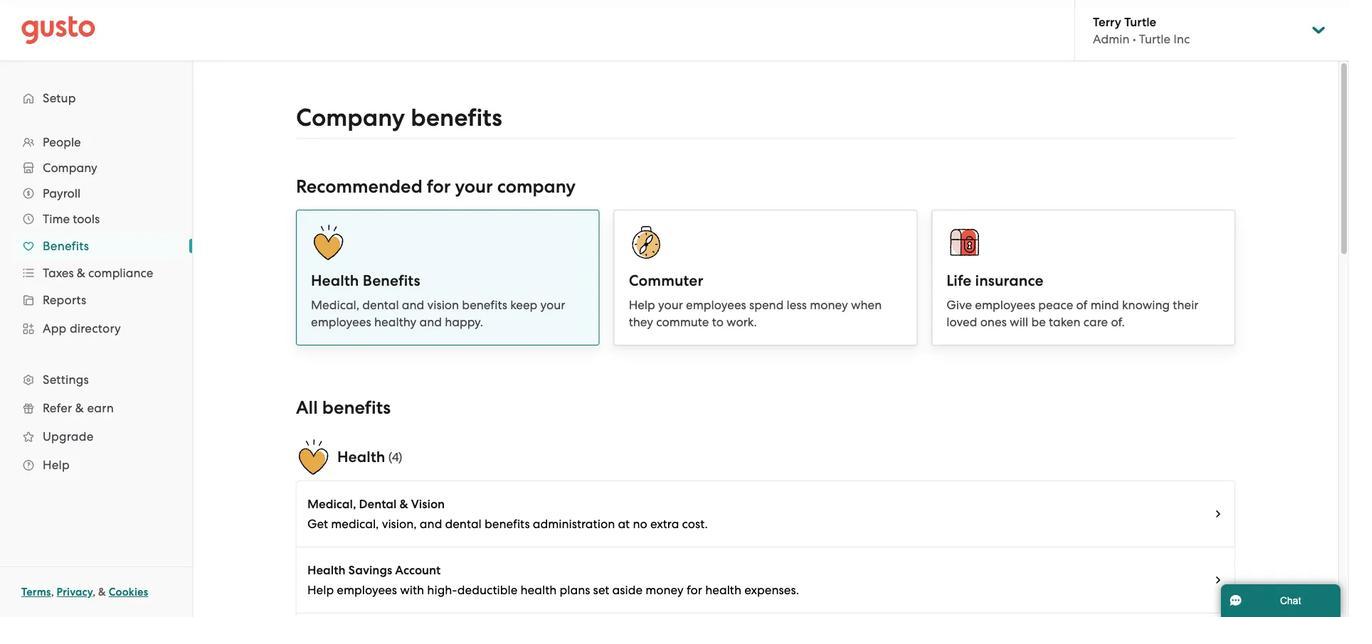 Task type: describe. For each thing, give the bounding box(es) containing it.
peace
[[1038, 298, 1073, 312]]

cookies button
[[109, 584, 148, 601]]

inc
[[1174, 32, 1190, 46]]

medical,
[[331, 517, 379, 532]]

0 vertical spatial for
[[427, 176, 451, 198]]

upgrade link
[[14, 424, 178, 450]]

refer & earn link
[[14, 396, 178, 421]]

terry turtle admin • turtle inc
[[1093, 14, 1190, 46]]

benefits inside list
[[43, 239, 89, 253]]

give employees peace of mind knowing their loved ones will be taken care of.
[[947, 298, 1199, 329]]

aside
[[612, 583, 643, 598]]

with
[[400, 583, 424, 598]]

2 health from the left
[[705, 583, 741, 598]]

terry
[[1093, 14, 1121, 29]]

they
[[629, 315, 653, 329]]

healthy
[[374, 315, 416, 329]]

less
[[787, 298, 807, 312]]

refer & earn
[[43, 401, 114, 416]]

extra
[[650, 517, 679, 532]]

help inside health savings account help employees with high-deductible health plans set aside money for health expenses.
[[307, 583, 334, 598]]

employees inside medical, dental and vision benefits keep your employees healthy and happy.
[[311, 315, 371, 329]]

cost.
[[682, 517, 708, 532]]

privacy link
[[57, 586, 93, 599]]

company button
[[14, 155, 178, 181]]

reports
[[43, 293, 86, 307]]

commuter
[[629, 272, 703, 290]]

medical, dental & vision get medical, vision, and dental benefits administration at no extra cost.
[[307, 497, 708, 532]]

& left cookies
[[98, 586, 106, 599]]

tools
[[73, 212, 100, 226]]

upgrade
[[43, 430, 94, 444]]

chat button
[[1221, 585, 1341, 618]]

terms , privacy , & cookies
[[21, 586, 148, 599]]

all benefits
[[296, 397, 391, 419]]

keep
[[510, 298, 537, 312]]

their
[[1173, 298, 1199, 312]]

taken
[[1049, 315, 1081, 329]]

0 vertical spatial turtle
[[1124, 14, 1156, 29]]

home image
[[21, 16, 95, 44]]

your inside medical, dental and vision benefits keep your employees healthy and happy.
[[540, 298, 565, 312]]

dental inside medical, dental and vision benefits keep your employees healthy and happy.
[[362, 298, 399, 312]]

of.
[[1111, 315, 1125, 329]]

ones
[[980, 315, 1007, 329]]

terms link
[[21, 586, 51, 599]]

and inside medical, dental & vision get medical, vision, and dental benefits administration at no extra cost.
[[420, 517, 442, 532]]

benefits inside medical, dental & vision get medical, vision, and dental benefits administration at no extra cost.
[[485, 517, 530, 532]]

1 vertical spatial turtle
[[1139, 32, 1171, 46]]

medical, for dental
[[311, 298, 359, 312]]

administration
[[533, 517, 615, 532]]

time tools button
[[14, 206, 178, 232]]

recommended for your company
[[296, 176, 576, 198]]

health ( 4 )
[[337, 449, 402, 466]]

taxes & compliance button
[[14, 260, 178, 286]]

taxes
[[43, 266, 74, 280]]

opens in current tab image for medical, dental & vision
[[1213, 509, 1224, 520]]

admin
[[1093, 32, 1130, 46]]

recommended
[[296, 176, 422, 198]]

insurance
[[975, 272, 1044, 290]]

people button
[[14, 130, 178, 155]]

happy.
[[445, 315, 483, 329]]

refer
[[43, 401, 72, 416]]

plans
[[560, 583, 590, 598]]

app directory link
[[14, 316, 178, 342]]

directory
[[70, 322, 121, 336]]

earn
[[87, 401, 114, 416]]

mind
[[1091, 298, 1119, 312]]

help for help
[[43, 458, 70, 472]]

set
[[593, 583, 609, 598]]

chat
[[1280, 596, 1301, 607]]

cookies
[[109, 586, 148, 599]]

help for help your employees spend less money when they commute to work.
[[629, 298, 655, 312]]

health for health ( 4 )
[[337, 449, 385, 466]]

privacy
[[57, 586, 93, 599]]

terms
[[21, 586, 51, 599]]

health for health savings account help employees with high-deductible health plans set aside money for health expenses.
[[307, 563, 345, 578]]

dental inside medical, dental & vision get medical, vision, and dental benefits administration at no extra cost.
[[445, 517, 482, 532]]

& inside medical, dental & vision get medical, vision, and dental benefits administration at no extra cost.
[[400, 497, 408, 512]]



Task type: vqa. For each thing, say whether or not it's contained in the screenshot.
a
no



Task type: locate. For each thing, give the bounding box(es) containing it.
people
[[43, 135, 81, 149]]

list containing medical, dental & vision
[[296, 481, 1235, 618]]

payroll button
[[14, 181, 178, 206]]

health for health benefits
[[311, 272, 359, 290]]

0 vertical spatial list
[[0, 130, 192, 480]]

help
[[629, 298, 655, 312], [43, 458, 70, 472], [307, 583, 334, 598]]

compliance
[[88, 266, 153, 280]]

& up vision,
[[400, 497, 408, 512]]

deductible
[[457, 583, 518, 598]]

1 horizontal spatial company
[[296, 104, 405, 132]]

benefits
[[43, 239, 89, 253], [363, 272, 420, 290]]

your
[[455, 176, 493, 198], [540, 298, 565, 312], [658, 298, 683, 312]]

employees down savings at the bottom left of page
[[337, 583, 397, 598]]

0 vertical spatial benefits
[[43, 239, 89, 253]]

benefits link
[[14, 233, 178, 259]]

money right less
[[810, 298, 848, 312]]

savings
[[348, 563, 392, 578]]

your inside help your employees spend less money when they commute to work.
[[658, 298, 683, 312]]

help inside help your employees spend less money when they commute to work.
[[629, 298, 655, 312]]

spend
[[749, 298, 784, 312]]

opens in current tab image
[[1213, 509, 1224, 520], [1213, 575, 1224, 586]]

2 vertical spatial health
[[307, 563, 345, 578]]

help link
[[14, 453, 178, 478]]

when
[[851, 298, 882, 312]]

1 vertical spatial company
[[43, 161, 97, 175]]

1 health from the left
[[521, 583, 557, 598]]

& inside dropdown button
[[77, 266, 85, 280]]

2 horizontal spatial help
[[629, 298, 655, 312]]

1 vertical spatial benefits
[[363, 272, 420, 290]]

for
[[427, 176, 451, 198], [687, 583, 702, 598]]

employees down health benefits
[[311, 315, 371, 329]]

list
[[0, 130, 192, 480], [296, 481, 1235, 618]]

4
[[392, 450, 399, 465]]

vision,
[[382, 517, 417, 532]]

company for company
[[43, 161, 97, 175]]

turtle right •
[[1139, 32, 1171, 46]]

money right the aside
[[646, 583, 684, 598]]

,
[[51, 586, 54, 599], [93, 586, 96, 599]]

health
[[311, 272, 359, 290], [337, 449, 385, 466], [307, 563, 345, 578]]

and down vision
[[419, 315, 442, 329]]

•
[[1133, 32, 1136, 46]]

medical, up get
[[307, 497, 356, 512]]

company inside 'company' dropdown button
[[43, 161, 97, 175]]

company down people
[[43, 161, 97, 175]]

medical, down health benefits
[[311, 298, 359, 312]]

0 horizontal spatial your
[[455, 176, 493, 198]]

employees up "ones"
[[975, 298, 1035, 312]]

money inside health savings account help employees with high-deductible health plans set aside money for health expenses.
[[646, 583, 684, 598]]

time
[[43, 212, 70, 226]]

help up they
[[629, 298, 655, 312]]

&
[[77, 266, 85, 280], [75, 401, 84, 416], [400, 497, 408, 512], [98, 586, 106, 599]]

1 vertical spatial help
[[43, 458, 70, 472]]

your right keep
[[540, 298, 565, 312]]

0 vertical spatial help
[[629, 298, 655, 312]]

company
[[296, 104, 405, 132], [43, 161, 97, 175]]

loved
[[947, 315, 977, 329]]

life insurance
[[947, 272, 1044, 290]]

dental
[[359, 497, 397, 512]]

settings
[[43, 373, 89, 387]]

opens in current tab image for health savings account
[[1213, 575, 1224, 586]]

time tools
[[43, 212, 100, 226]]

account
[[395, 563, 441, 578]]

turtle up •
[[1124, 14, 1156, 29]]

medical, dental and vision benefits keep your employees healthy and happy.
[[311, 298, 565, 329]]

care
[[1084, 315, 1108, 329]]

2 , from the left
[[93, 586, 96, 599]]

medical, inside medical, dental and vision benefits keep your employees healthy and happy.
[[311, 298, 359, 312]]

health benefits
[[311, 272, 420, 290]]

high-
[[427, 583, 457, 598]]

money inside help your employees spend less money when they commute to work.
[[810, 298, 848, 312]]

of
[[1076, 298, 1088, 312]]

1 vertical spatial list
[[296, 481, 1235, 618]]

company benefits
[[296, 104, 502, 132]]

1 horizontal spatial money
[[810, 298, 848, 312]]

2 vertical spatial help
[[307, 583, 334, 598]]

2 horizontal spatial your
[[658, 298, 683, 312]]

0 horizontal spatial help
[[43, 458, 70, 472]]

0 horizontal spatial health
[[521, 583, 557, 598]]

work.
[[727, 315, 757, 329]]

money
[[810, 298, 848, 312], [646, 583, 684, 598]]

health
[[521, 583, 557, 598], [705, 583, 741, 598]]

settings link
[[14, 367, 178, 393]]

dental up healthy
[[362, 298, 399, 312]]

at
[[618, 517, 630, 532]]

health inside health savings account help employees with high-deductible health plans set aside money for health expenses.
[[307, 563, 345, 578]]

expenses.
[[744, 583, 799, 598]]

help down upgrade
[[43, 458, 70, 472]]

life
[[947, 272, 972, 290]]

taxes & compliance
[[43, 266, 153, 280]]

1 vertical spatial opens in current tab image
[[1213, 575, 1224, 586]]

setup
[[43, 91, 76, 105]]

0 vertical spatial medical,
[[311, 298, 359, 312]]

help inside gusto navigation element
[[43, 458, 70, 472]]

vision
[[427, 298, 459, 312]]

employees inside health savings account help employees with high-deductible health plans set aside money for health expenses.
[[337, 583, 397, 598]]

medical, for dental
[[307, 497, 356, 512]]

dental
[[362, 298, 399, 312], [445, 517, 482, 532]]

0 vertical spatial health
[[311, 272, 359, 290]]

1 horizontal spatial benefits
[[363, 272, 420, 290]]

app directory
[[43, 322, 121, 336]]

help down get
[[307, 583, 334, 598]]

your left company
[[455, 176, 493, 198]]

1 , from the left
[[51, 586, 54, 599]]

, left "privacy" link
[[51, 586, 54, 599]]

1 vertical spatial health
[[337, 449, 385, 466]]

1 horizontal spatial dental
[[445, 517, 482, 532]]

give
[[947, 298, 972, 312]]

health savings account help employees with high-deductible health plans set aside money for health expenses.
[[307, 563, 799, 598]]

to
[[712, 315, 724, 329]]

all
[[296, 397, 318, 419]]

0 horizontal spatial benefits
[[43, 239, 89, 253]]

benefits
[[411, 104, 502, 132], [462, 298, 507, 312], [322, 397, 391, 419], [485, 517, 530, 532]]

health left plans
[[521, 583, 557, 598]]

0 horizontal spatial dental
[[362, 298, 399, 312]]

0 horizontal spatial list
[[0, 130, 192, 480]]

app
[[43, 322, 67, 336]]

will
[[1010, 315, 1028, 329]]

benefits inside medical, dental and vision benefits keep your employees healthy and happy.
[[462, 298, 507, 312]]

0 vertical spatial and
[[402, 298, 424, 312]]

reports link
[[14, 287, 178, 313]]

1 horizontal spatial your
[[540, 298, 565, 312]]

0 horizontal spatial ,
[[51, 586, 54, 599]]

0 vertical spatial company
[[296, 104, 405, 132]]

1 opens in current tab image from the top
[[1213, 509, 1224, 520]]

benefits down time tools
[[43, 239, 89, 253]]

setup link
[[14, 85, 178, 111]]

(
[[388, 450, 392, 465]]

company
[[497, 176, 576, 198]]

1 horizontal spatial help
[[307, 583, 334, 598]]

, left cookies
[[93, 586, 96, 599]]

employees up to
[[686, 298, 746, 312]]

for inside health savings account help employees with high-deductible health plans set aside money for health expenses.
[[687, 583, 702, 598]]

commute
[[656, 315, 709, 329]]

be
[[1031, 315, 1046, 329]]

0 vertical spatial opens in current tab image
[[1213, 509, 1224, 520]]

0 horizontal spatial money
[[646, 583, 684, 598]]

help your employees spend less money when they commute to work.
[[629, 298, 882, 329]]

no
[[633, 517, 647, 532]]

payroll
[[43, 186, 81, 201]]

and down 'vision'
[[420, 517, 442, 532]]

1 horizontal spatial list
[[296, 481, 1235, 618]]

1 horizontal spatial ,
[[93, 586, 96, 599]]

0 vertical spatial money
[[810, 298, 848, 312]]

vision
[[411, 497, 445, 512]]

0 horizontal spatial company
[[43, 161, 97, 175]]

& right taxes at top
[[77, 266, 85, 280]]

0 horizontal spatial for
[[427, 176, 451, 198]]

health left expenses.
[[705, 583, 741, 598]]

list containing people
[[0, 130, 192, 480]]

2 opens in current tab image from the top
[[1213, 575, 1224, 586]]

employees inside help your employees spend less money when they commute to work.
[[686, 298, 746, 312]]

1 vertical spatial for
[[687, 583, 702, 598]]

1 vertical spatial medical,
[[307, 497, 356, 512]]

1 horizontal spatial for
[[687, 583, 702, 598]]

1 vertical spatial money
[[646, 583, 684, 598]]

and up healthy
[[402, 298, 424, 312]]

employees inside give employees peace of mind knowing their loved ones will be taken care of.
[[975, 298, 1035, 312]]

gusto navigation element
[[0, 61, 192, 502]]

dental right vision,
[[445, 517, 482, 532]]

benefits up healthy
[[363, 272, 420, 290]]

1 vertical spatial dental
[[445, 517, 482, 532]]

company for company benefits
[[296, 104, 405, 132]]

1 vertical spatial and
[[419, 315, 442, 329]]

2 vertical spatial and
[[420, 517, 442, 532]]

company up recommended
[[296, 104, 405, 132]]

& left 'earn'
[[75, 401, 84, 416]]

medical, inside medical, dental & vision get medical, vision, and dental benefits administration at no extra cost.
[[307, 497, 356, 512]]

employees
[[686, 298, 746, 312], [975, 298, 1035, 312], [311, 315, 371, 329], [337, 583, 397, 598]]

)
[[399, 450, 402, 465]]

1 horizontal spatial health
[[705, 583, 741, 598]]

your up the commute
[[658, 298, 683, 312]]

knowing
[[1122, 298, 1170, 312]]

0 vertical spatial dental
[[362, 298, 399, 312]]



